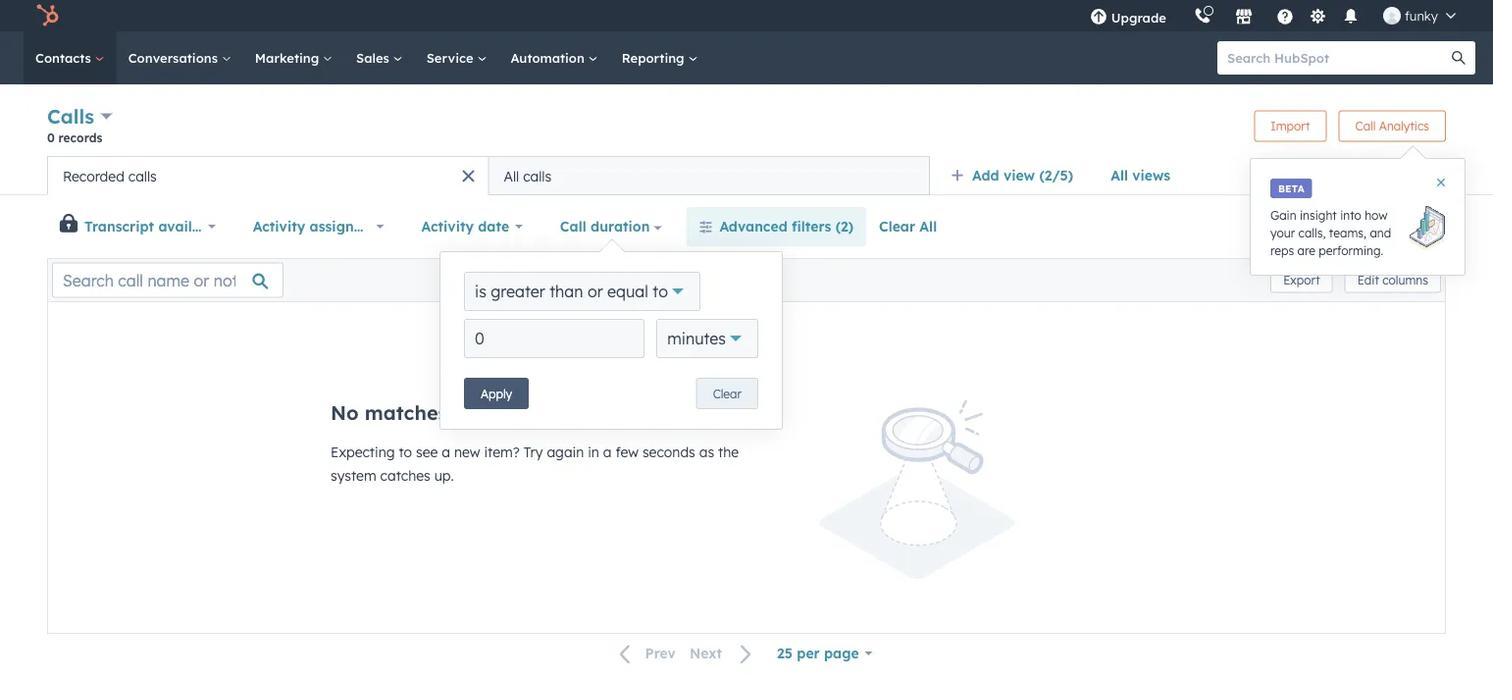 Task type: locate. For each thing, give the bounding box(es) containing it.
gain insight into how your calls, teams, and reps are performing.
[[1271, 208, 1392, 258]]

all up date
[[504, 167, 519, 184]]

view for add
[[1004, 167, 1035, 184]]

recorded calls
[[63, 167, 157, 184]]

columns
[[1383, 273, 1429, 287]]

are
[[1298, 243, 1316, 258]]

0 horizontal spatial clear
[[713, 386, 742, 401]]

activity for activity assigned to
[[253, 218, 305, 235]]

reps
[[1271, 243, 1294, 258]]

is greater than or equal to button
[[464, 272, 700, 311]]

Search call name or notes search field
[[52, 262, 284, 298]]

call inside button
[[560, 218, 586, 235]]

all left the 'views'
[[1111, 167, 1128, 184]]

funky
[[1405, 7, 1438, 24]]

clear for clear
[[713, 386, 742, 401]]

0 vertical spatial view
[[1004, 167, 1035, 184]]

to
[[375, 218, 389, 235], [653, 282, 668, 301], [399, 444, 412, 461]]

1 horizontal spatial a
[[603, 444, 612, 461]]

calls right recorded
[[128, 167, 157, 184]]

25
[[777, 645, 793, 662]]

calls
[[47, 104, 94, 129]]

(2/5)
[[1039, 167, 1074, 184]]

notifications image
[[1342, 9, 1360, 26]]

next
[[690, 645, 722, 662]]

activity down recorded calls button
[[253, 218, 305, 235]]

call left analytics on the top right of page
[[1356, 119, 1376, 133]]

2 vertical spatial to
[[399, 444, 412, 461]]

a right see
[[442, 444, 450, 461]]

clear
[[879, 218, 916, 235], [713, 386, 742, 401]]

reporting
[[622, 50, 688, 66]]

1 activity from the left
[[253, 218, 305, 235]]

1 horizontal spatial to
[[399, 444, 412, 461]]

hubspot image
[[35, 4, 59, 27]]

edit
[[1358, 273, 1379, 287]]

1 horizontal spatial calls
[[523, 167, 552, 184]]

menu containing funky
[[1076, 0, 1470, 31]]

0 vertical spatial the
[[488, 400, 520, 425]]

1 calls from the left
[[128, 167, 157, 184]]

as
[[699, 444, 714, 461]]

1 horizontal spatial activity
[[421, 218, 474, 235]]

(2)
[[836, 218, 854, 235]]

date
[[478, 218, 509, 235]]

a
[[442, 444, 450, 461], [603, 444, 612, 461]]

settings link
[[1306, 5, 1330, 26]]

calls for recorded calls
[[128, 167, 157, 184]]

into
[[1340, 208, 1362, 222]]

funky town image
[[1383, 7, 1401, 25]]

automation link
[[499, 31, 610, 84]]

per
[[797, 645, 820, 662]]

0 horizontal spatial calls
[[128, 167, 157, 184]]

upgrade
[[1112, 9, 1167, 26]]

1 vertical spatial call
[[560, 218, 586, 235]]

is greater than or equal to
[[475, 282, 668, 301]]

0 horizontal spatial view
[[1004, 167, 1035, 184]]

the
[[488, 400, 520, 425], [718, 444, 739, 461]]

activity left date
[[421, 218, 474, 235]]

matches
[[365, 400, 448, 425]]

1 horizontal spatial call
[[1356, 119, 1376, 133]]

Search HubSpot search field
[[1218, 41, 1458, 75]]

0 vertical spatial clear
[[879, 218, 916, 235]]

25 per page
[[777, 645, 859, 662]]

service
[[426, 50, 477, 66]]

no matches for the current filters.
[[331, 400, 664, 425]]

page
[[824, 645, 859, 662]]

all inside button
[[504, 167, 519, 184]]

1 horizontal spatial view
[[1405, 219, 1430, 234]]

help image
[[1276, 9, 1294, 26]]

call left the duration
[[560, 218, 586, 235]]

0 vertical spatial call
[[1356, 119, 1376, 133]]

in
[[588, 444, 599, 461]]

1 horizontal spatial all
[[920, 218, 937, 235]]

view right add
[[1004, 167, 1035, 184]]

marketplaces image
[[1235, 9, 1253, 26]]

all
[[1111, 167, 1128, 184], [504, 167, 519, 184], [920, 218, 937, 235]]

pagination navigation
[[608, 641, 764, 667]]

clear inside clear all button
[[879, 218, 916, 235]]

0 horizontal spatial activity
[[253, 218, 305, 235]]

a right in
[[603, 444, 612, 461]]

1 vertical spatial clear
[[713, 386, 742, 401]]

recorded
[[63, 167, 124, 184]]

to right equal
[[653, 282, 668, 301]]

2 horizontal spatial to
[[653, 282, 668, 301]]

minutes button
[[657, 319, 758, 358]]

settings image
[[1309, 8, 1327, 26]]

records
[[58, 130, 102, 145]]

the right for
[[488, 400, 520, 425]]

clear right (2) in the top of the page
[[879, 218, 916, 235]]

and
[[1370, 225, 1392, 240]]

activity date
[[421, 218, 509, 235]]

0 horizontal spatial to
[[375, 218, 389, 235]]

system
[[331, 467, 376, 484]]

calls up the activity date popup button
[[523, 167, 552, 184]]

next button
[[683, 641, 764, 667]]

0 horizontal spatial the
[[488, 400, 520, 425]]

to left see
[[399, 444, 412, 461]]

1 horizontal spatial the
[[718, 444, 739, 461]]

calling icon image
[[1194, 8, 1212, 25]]

all for all views
[[1111, 167, 1128, 184]]

add view (2/5) button
[[938, 156, 1098, 195]]

menu
[[1076, 0, 1470, 31]]

all calls
[[504, 167, 552, 184]]

2 a from the left
[[603, 444, 612, 461]]

the right as
[[718, 444, 739, 461]]

filters
[[792, 218, 832, 235]]

call inside 'banner'
[[1356, 119, 1376, 133]]

clear for clear all
[[879, 218, 916, 235]]

clear inside clear button
[[713, 386, 742, 401]]

1 a from the left
[[442, 444, 450, 461]]

2 horizontal spatial all
[[1111, 167, 1128, 184]]

view for save
[[1405, 219, 1430, 234]]

call duration
[[560, 218, 650, 235]]

None text field
[[464, 319, 645, 358]]

for
[[454, 400, 482, 425]]

0 horizontal spatial all
[[504, 167, 519, 184]]

how
[[1365, 208, 1388, 222]]

view inside the save view button
[[1405, 219, 1430, 234]]

2 calls from the left
[[523, 167, 552, 184]]

all right (2) in the top of the page
[[920, 218, 937, 235]]

duration
[[591, 218, 650, 235]]

activity
[[253, 218, 305, 235], [421, 218, 474, 235]]

0 horizontal spatial a
[[442, 444, 450, 461]]

1 vertical spatial the
[[718, 444, 739, 461]]

1 vertical spatial to
[[653, 282, 668, 301]]

clear down minutes popup button
[[713, 386, 742, 401]]

filters.
[[603, 400, 664, 425]]

view right save
[[1405, 219, 1430, 234]]

calls
[[128, 167, 157, 184], [523, 167, 552, 184]]

2 activity from the left
[[421, 218, 474, 235]]

1 vertical spatial view
[[1405, 219, 1430, 234]]

prev
[[645, 645, 676, 662]]

gain
[[1271, 208, 1297, 222]]

0 horizontal spatial call
[[560, 218, 586, 235]]

advanced filters (2)
[[720, 218, 854, 235]]

call for call analytics
[[1356, 119, 1376, 133]]

view inside add view (2/5) popup button
[[1004, 167, 1035, 184]]

calls for all calls
[[523, 167, 552, 184]]

clear button
[[696, 378, 758, 409]]

0
[[47, 130, 55, 145]]

calls,
[[1299, 225, 1326, 240]]

transcript available button
[[79, 207, 228, 246]]

assigned
[[310, 218, 371, 235]]

insight
[[1300, 208, 1337, 222]]

0 records
[[47, 130, 102, 145]]

0 vertical spatial to
[[375, 218, 389, 235]]

1 horizontal spatial clear
[[879, 218, 916, 235]]

to right assigned
[[375, 218, 389, 235]]



Task type: describe. For each thing, give the bounding box(es) containing it.
all views
[[1111, 167, 1171, 184]]

25 per page button
[[764, 634, 886, 673]]

clear all
[[879, 218, 937, 235]]

prev button
[[608, 641, 683, 667]]

all calls button
[[489, 156, 930, 195]]

activity for activity date
[[421, 218, 474, 235]]

try
[[524, 444, 543, 461]]

equal
[[607, 282, 648, 301]]

up.
[[434, 467, 454, 484]]

the inside expecting to see a new item? try again in a few seconds as the system catches up.
[[718, 444, 739, 461]]

automation
[[511, 50, 588, 66]]

calls banner
[[47, 102, 1446, 156]]

analytics
[[1379, 119, 1430, 133]]

search image
[[1452, 51, 1466, 65]]

conversations
[[128, 50, 222, 66]]

call for call duration
[[560, 218, 586, 235]]

import button
[[1254, 110, 1327, 142]]

import
[[1271, 119, 1310, 133]]

your
[[1271, 225, 1295, 240]]

calling icon button
[[1186, 3, 1220, 29]]

advanced
[[720, 218, 788, 235]]

close image
[[1437, 179, 1445, 186]]

current
[[526, 400, 597, 425]]

expecting to see a new item? try again in a few seconds as the system catches up.
[[331, 444, 739, 484]]

all views link
[[1098, 156, 1184, 195]]

teams,
[[1329, 225, 1367, 240]]

funky button
[[1372, 0, 1468, 31]]

activity assigned to
[[253, 218, 389, 235]]

than
[[550, 282, 583, 301]]

sales link
[[344, 31, 415, 84]]

edit columns
[[1358, 273, 1429, 287]]

new
[[454, 444, 480, 461]]

notifications button
[[1334, 0, 1368, 31]]

marketplaces button
[[1223, 0, 1265, 31]]

advanced filters (2) button
[[686, 207, 867, 246]]

recorded calls button
[[47, 156, 489, 195]]

calls button
[[47, 102, 112, 131]]

conversations link
[[116, 31, 243, 84]]

again
[[547, 444, 584, 461]]

no
[[331, 400, 359, 425]]

save
[[1374, 219, 1401, 234]]

transcript
[[84, 218, 154, 235]]

save view
[[1374, 219, 1430, 234]]

service link
[[415, 31, 499, 84]]

contacts link
[[24, 31, 116, 84]]

add view (2/5)
[[972, 167, 1074, 184]]

activity date button
[[409, 207, 536, 246]]

help button
[[1269, 0, 1302, 31]]

marketing
[[255, 50, 323, 66]]

available
[[158, 218, 222, 235]]

apply button
[[464, 378, 529, 409]]

views
[[1133, 167, 1171, 184]]

item?
[[484, 444, 520, 461]]

or
[[588, 282, 603, 301]]

expecting
[[331, 444, 395, 461]]

search button
[[1442, 41, 1476, 75]]

catches
[[380, 467, 431, 484]]

call analytics
[[1356, 119, 1430, 133]]

to inside expecting to see a new item? try again in a few seconds as the system catches up.
[[399, 444, 412, 461]]

call analytics link
[[1339, 110, 1446, 142]]

all inside button
[[920, 218, 937, 235]]

is
[[475, 282, 486, 301]]

clear all button
[[867, 207, 950, 246]]

minutes
[[667, 329, 726, 348]]

call duration button
[[547, 207, 674, 246]]

all for all calls
[[504, 167, 519, 184]]

marketing link
[[243, 31, 344, 84]]

add
[[972, 167, 999, 184]]

export button
[[1271, 267, 1333, 293]]

upgrade image
[[1090, 9, 1108, 26]]

few
[[616, 444, 639, 461]]

seconds
[[643, 444, 695, 461]]

apply
[[481, 386, 512, 401]]

see
[[416, 444, 438, 461]]

greater
[[491, 282, 545, 301]]

contacts
[[35, 50, 95, 66]]

export
[[1284, 273, 1320, 287]]

sales
[[356, 50, 393, 66]]



Task type: vqa. For each thing, say whether or not it's contained in the screenshot.
the Reporting link
yes



